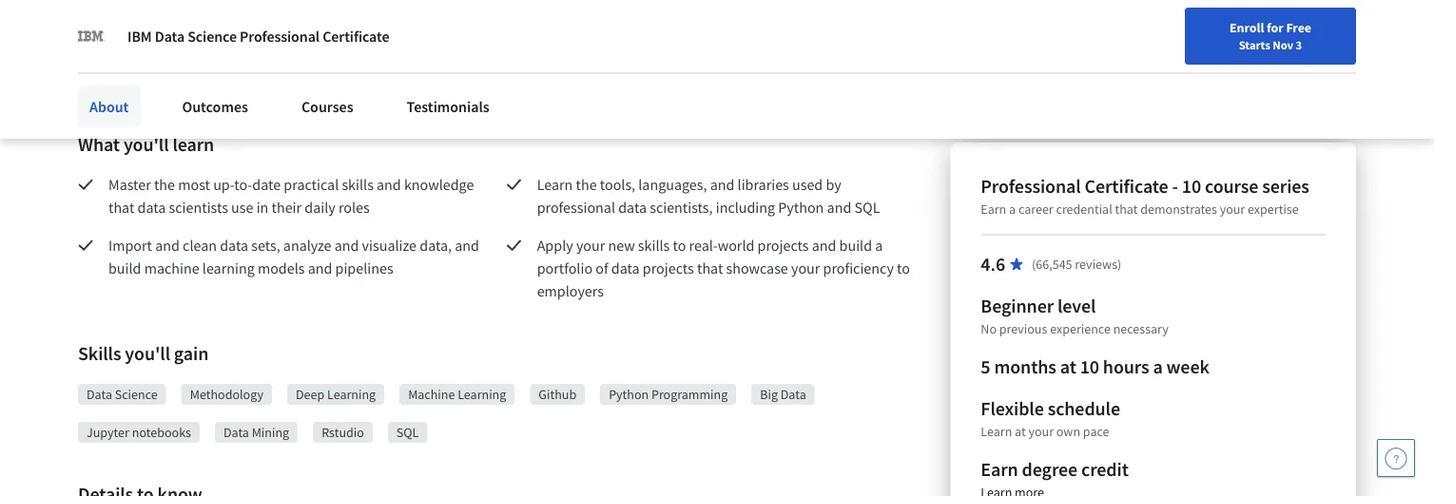 Task type: locate. For each thing, give the bounding box(es) containing it.
data up learning
[[220, 236, 248, 255]]

your
[[934, 60, 959, 77], [1220, 201, 1246, 218], [577, 236, 605, 255], [792, 259, 821, 278], [1029, 423, 1054, 441]]

10 for -
[[1183, 175, 1202, 198]]

the inside learn the tools, languages, and libraries used by professional data scientists, including python and sql
[[576, 175, 597, 194]]

1 learning from the left
[[327, 386, 376, 403]]

that
[[108, 198, 135, 217], [1116, 201, 1138, 218], [697, 259, 723, 278]]

1 testimonials from the top
[[407, 57, 490, 76]]

1 vertical spatial 10
[[1081, 355, 1100, 379]]

outcomes down ibm data science professional certificate
[[182, 57, 248, 76]]

0 horizontal spatial projects
[[643, 259, 694, 278]]

1 courses link from the top
[[290, 46, 365, 88]]

courses for 1st outcomes link from the bottom courses link
[[302, 97, 354, 116]]

courses link for 1st outcomes link
[[290, 46, 365, 88]]

2 horizontal spatial a
[[1154, 355, 1163, 379]]

and inside 'apply your new skills to real-world projects and build a portfolio of data projects that showcase your proficiency to employers'
[[812, 236, 837, 255]]

1 vertical spatial you'll
[[125, 342, 170, 366]]

professional inside professional certificate - 10 course series earn a career credential that demonstrates your expertise
[[981, 175, 1082, 198]]

programming
[[652, 386, 728, 403]]

rstudio
[[322, 424, 364, 442]]

learning for machine learning
[[458, 386, 507, 403]]

0 vertical spatial earn
[[981, 201, 1007, 218]]

2 horizontal spatial that
[[1116, 201, 1138, 218]]

2 vertical spatial a
[[1154, 355, 1163, 379]]

a
[[1010, 201, 1016, 218], [876, 236, 883, 255], [1154, 355, 1163, 379]]

you'll left gain
[[125, 342, 170, 366]]

data down the master
[[138, 198, 166, 217]]

tools,
[[600, 175, 636, 194]]

1 vertical spatial at
[[1015, 423, 1026, 441]]

python inside learn the tools, languages, and libraries used by professional data scientists, including python and sql
[[779, 198, 824, 217]]

1 horizontal spatial sql
[[855, 198, 881, 217]]

2 testimonials from the top
[[407, 97, 490, 116]]

0 vertical spatial a
[[1010, 201, 1016, 218]]

0 horizontal spatial a
[[876, 236, 883, 255]]

1 vertical spatial python
[[609, 386, 649, 403]]

learn inside learn the tools, languages, and libraries used by professional data scientists, including python and sql
[[537, 175, 573, 194]]

experience
[[1051, 321, 1111, 338]]

outcomes link
[[171, 46, 260, 88], [171, 86, 260, 128]]

2 courses from the top
[[302, 97, 354, 116]]

1 courses from the top
[[302, 57, 354, 76]]

sql up proficiency
[[855, 198, 881, 217]]

scientists,
[[650, 198, 713, 217]]

analyze
[[283, 236, 332, 255]]

1 vertical spatial testimonials
[[407, 97, 490, 116]]

that down the master
[[108, 198, 135, 217]]

the for master
[[154, 175, 175, 194]]

and inside master the most up-to-date practical skills and knowledge that data scientists use in their daily roles
[[377, 175, 401, 194]]

certificate
[[323, 27, 390, 46], [1085, 175, 1169, 198]]

2 testimonials link from the top
[[395, 86, 501, 128]]

earn
[[981, 201, 1007, 218], [981, 458, 1019, 482]]

1 vertical spatial earn
[[981, 458, 1019, 482]]

testimonials
[[407, 57, 490, 76], [407, 97, 490, 116]]

a inside professional certificate - 10 course series earn a career credential that demonstrates your expertise
[[1010, 201, 1016, 218]]

0 horizontal spatial build
[[108, 259, 141, 278]]

schedule
[[1048, 397, 1121, 421]]

the inside master the most up-to-date practical skills and knowledge that data scientists use in their daily roles
[[154, 175, 175, 194]]

no
[[981, 321, 997, 338]]

0 vertical spatial certificate
[[323, 27, 390, 46]]

1 vertical spatial courses
[[302, 97, 354, 116]]

earn left career
[[981, 201, 1007, 218]]

1 horizontal spatial professional
[[981, 175, 1082, 198]]

science right ibm at the left of the page
[[188, 27, 237, 46]]

learning up rstudio
[[327, 386, 376, 403]]

learn down flexible
[[981, 423, 1013, 441]]

10
[[1183, 175, 1202, 198], [1081, 355, 1100, 379]]

learn
[[173, 133, 214, 157]]

courses down the banner navigation
[[302, 57, 354, 76]]

0 vertical spatial skills
[[342, 175, 374, 194]]

0 vertical spatial to
[[673, 236, 686, 255]]

0 vertical spatial projects
[[758, 236, 809, 255]]

projects up showcase
[[758, 236, 809, 255]]

starts
[[1240, 37, 1271, 52]]

big data
[[760, 386, 807, 403]]

data mining
[[224, 424, 289, 442]]

1 horizontal spatial projects
[[758, 236, 809, 255]]

the up professional
[[576, 175, 597, 194]]

a left the week
[[1154, 355, 1163, 379]]

(66,545 reviews)
[[1032, 256, 1122, 273]]

1 horizontal spatial skills
[[638, 236, 670, 255]]

-
[[1173, 175, 1179, 198]]

that inside master the most up-to-date practical skills and knowledge that data scientists use in their daily roles
[[108, 198, 135, 217]]

testimonials link for 1st outcomes link from the bottom courses link
[[395, 86, 501, 128]]

testimonials link
[[395, 46, 501, 88], [395, 86, 501, 128]]

0 vertical spatial courses
[[302, 57, 354, 76]]

1 horizontal spatial a
[[1010, 201, 1016, 218]]

0 horizontal spatial the
[[154, 175, 175, 194]]

1 about from the top
[[89, 57, 129, 76]]

about
[[89, 57, 129, 76], [89, 97, 129, 116]]

a up proficiency
[[876, 236, 883, 255]]

your left 'own'
[[1029, 423, 1054, 441]]

4.6
[[981, 253, 1006, 276]]

data inside import and clean data sets, analyze and visualize data, and build machine learning models and pipelines
[[220, 236, 248, 255]]

by
[[826, 175, 842, 194]]

2 about from the top
[[89, 97, 129, 116]]

testimonials for 1st outcomes link courses link
[[407, 57, 490, 76]]

skills up roles
[[342, 175, 374, 194]]

2 about link from the top
[[78, 86, 140, 128]]

proficiency
[[824, 259, 894, 278]]

1 horizontal spatial the
[[576, 175, 597, 194]]

outcomes link down the banner navigation
[[171, 46, 260, 88]]

that down real-
[[697, 259, 723, 278]]

courses link up practical
[[290, 86, 365, 128]]

and up machine
[[155, 236, 180, 255]]

learning right "machine"
[[458, 386, 507, 403]]

that right credential
[[1116, 201, 1138, 218]]

0 horizontal spatial science
[[115, 386, 158, 403]]

enroll for free starts nov 3
[[1230, 19, 1312, 52]]

the left most
[[154, 175, 175, 194]]

10 right -
[[1183, 175, 1202, 198]]

learn up professional
[[537, 175, 573, 194]]

10 inside professional certificate - 10 course series earn a career credential that demonstrates your expertise
[[1183, 175, 1202, 198]]

10 left hours
[[1081, 355, 1100, 379]]

0 horizontal spatial at
[[1015, 423, 1026, 441]]

testimonials for 1st outcomes link from the bottom courses link
[[407, 97, 490, 116]]

jupyter notebooks
[[87, 424, 191, 442]]

and
[[377, 175, 401, 194], [710, 175, 735, 194], [827, 198, 852, 217], [155, 236, 180, 255], [335, 236, 359, 255], [455, 236, 480, 255], [812, 236, 837, 255], [308, 259, 332, 278]]

1 vertical spatial about
[[89, 97, 129, 116]]

to left real-
[[673, 236, 686, 255]]

sql
[[855, 198, 881, 217], [397, 424, 419, 442]]

0 horizontal spatial professional
[[240, 27, 320, 46]]

2 learning from the left
[[458, 386, 507, 403]]

outcomes link up learn
[[171, 86, 260, 128]]

1 horizontal spatial python
[[779, 198, 824, 217]]

their
[[272, 198, 302, 217]]

earn up learn more about degree credit element at the bottom of page
[[981, 458, 1019, 482]]

level
[[1058, 294, 1096, 318]]

ibm data science professional certificate
[[128, 27, 390, 46]]

build down the import
[[108, 259, 141, 278]]

your down course in the right top of the page
[[1220, 201, 1246, 218]]

skills
[[342, 175, 374, 194], [638, 236, 670, 255]]

you'll up the master
[[124, 133, 169, 157]]

1 horizontal spatial 10
[[1183, 175, 1202, 198]]

1 horizontal spatial learning
[[458, 386, 507, 403]]

courses link
[[290, 46, 365, 88], [290, 86, 365, 128]]

a left career
[[1010, 201, 1016, 218]]

1 vertical spatial a
[[876, 236, 883, 255]]

to
[[673, 236, 686, 255], [897, 259, 911, 278]]

0 horizontal spatial learn
[[537, 175, 573, 194]]

1 outcomes from the top
[[182, 57, 248, 76]]

0 vertical spatial python
[[779, 198, 824, 217]]

1 vertical spatial outcomes
[[182, 97, 248, 116]]

about down ibm icon
[[89, 57, 129, 76]]

0 horizontal spatial skills
[[342, 175, 374, 194]]

0 horizontal spatial 10
[[1081, 355, 1100, 379]]

None search field
[[271, 50, 642, 88]]

0 horizontal spatial python
[[609, 386, 649, 403]]

0 vertical spatial testimonials
[[407, 57, 490, 76]]

data
[[155, 27, 185, 46], [87, 386, 112, 403], [781, 386, 807, 403], [224, 424, 249, 442]]

free
[[1287, 19, 1312, 36]]

2 outcomes link from the top
[[171, 86, 260, 128]]

1 earn from the top
[[981, 201, 1007, 218]]

build up proficiency
[[840, 236, 873, 255]]

data down the tools,
[[619, 198, 647, 217]]

learning
[[327, 386, 376, 403], [458, 386, 507, 403]]

0 vertical spatial about
[[89, 57, 129, 76]]

1 vertical spatial professional
[[981, 175, 1082, 198]]

your up of
[[577, 236, 605, 255]]

0 vertical spatial build
[[840, 236, 873, 255]]

about up what
[[89, 97, 129, 116]]

1 vertical spatial to
[[897, 259, 911, 278]]

data
[[138, 198, 166, 217], [619, 198, 647, 217], [220, 236, 248, 255], [612, 259, 640, 278]]

for
[[1267, 19, 1284, 36]]

you'll for skills
[[125, 342, 170, 366]]

1 vertical spatial certificate
[[1085, 175, 1169, 198]]

skills
[[78, 342, 121, 366]]

employers
[[537, 282, 604, 301]]

projects down real-
[[643, 259, 694, 278]]

outcomes up learn
[[182, 97, 248, 116]]

learn the tools, languages, and libraries used by professional data scientists, including python and sql
[[537, 175, 881, 217]]

1 testimonials link from the top
[[395, 46, 501, 88]]

0 horizontal spatial that
[[108, 198, 135, 217]]

courses link for 1st outcomes link from the bottom
[[290, 86, 365, 128]]

python programming
[[609, 386, 728, 403]]

machine
[[144, 259, 199, 278]]

scientists
[[169, 198, 228, 217]]

sql down "machine"
[[397, 424, 419, 442]]

2 the from the left
[[576, 175, 597, 194]]

0 vertical spatial science
[[188, 27, 237, 46]]

0 horizontal spatial to
[[673, 236, 686, 255]]

1 horizontal spatial certificate
[[1085, 175, 1169, 198]]

hours
[[1104, 355, 1150, 379]]

own
[[1057, 423, 1081, 441]]

0 vertical spatial 10
[[1183, 175, 1202, 198]]

data down new
[[612, 259, 640, 278]]

at
[[1061, 355, 1077, 379], [1015, 423, 1026, 441]]

pipelines
[[335, 259, 394, 278]]

build
[[840, 236, 873, 255], [108, 259, 141, 278]]

about link for 1st outcomes link
[[78, 46, 140, 88]]

1 vertical spatial skills
[[638, 236, 670, 255]]

1 vertical spatial sql
[[397, 424, 419, 442]]

english button
[[1036, 38, 1150, 100]]

import and clean data sets, analyze and visualize data, and build machine learning models and pipelines
[[108, 236, 483, 278]]

skills right new
[[638, 236, 670, 255]]

courses link down the banner navigation
[[290, 46, 365, 88]]

0 vertical spatial you'll
[[124, 133, 169, 157]]

science up jupyter notebooks
[[115, 386, 158, 403]]

coursera image
[[23, 54, 144, 84]]

pace
[[1084, 423, 1110, 441]]

to right proficiency
[[897, 259, 911, 278]]

jupyter
[[87, 424, 129, 442]]

of
[[596, 259, 609, 278]]

2 courses link from the top
[[290, 86, 365, 128]]

1 about link from the top
[[78, 46, 140, 88]]

that inside professional certificate - 10 course series earn a career credential that demonstrates your expertise
[[1116, 201, 1138, 218]]

python left programming
[[609, 386, 649, 403]]

courses up practical
[[302, 97, 354, 116]]

1 the from the left
[[154, 175, 175, 194]]

courses for 1st outcomes link courses link
[[302, 57, 354, 76]]

1 horizontal spatial at
[[1061, 355, 1077, 379]]

career
[[989, 60, 1026, 77]]

nov
[[1273, 37, 1294, 52]]

1 vertical spatial science
[[115, 386, 158, 403]]

at down flexible
[[1015, 423, 1026, 441]]

series
[[1263, 175, 1310, 198]]

at down experience
[[1061, 355, 1077, 379]]

about link for 1st outcomes link from the bottom
[[78, 86, 140, 128]]

1 horizontal spatial learn
[[981, 423, 1013, 441]]

0 vertical spatial sql
[[855, 198, 881, 217]]

and up proficiency
[[812, 236, 837, 255]]

science
[[188, 27, 237, 46], [115, 386, 158, 403]]

1 horizontal spatial build
[[840, 236, 873, 255]]

0 vertical spatial learn
[[537, 175, 573, 194]]

1 vertical spatial build
[[108, 259, 141, 278]]

professional
[[240, 27, 320, 46], [981, 175, 1082, 198]]

1 horizontal spatial that
[[697, 259, 723, 278]]

0 vertical spatial outcomes
[[182, 57, 248, 76]]

you'll for what
[[124, 133, 169, 157]]

libraries
[[738, 175, 790, 194]]

python down used
[[779, 198, 824, 217]]

and left knowledge on the top of page
[[377, 175, 401, 194]]

portfolio
[[537, 259, 593, 278]]

0 horizontal spatial learning
[[327, 386, 376, 403]]

2 outcomes from the top
[[182, 97, 248, 116]]

1 horizontal spatial to
[[897, 259, 911, 278]]

1 vertical spatial learn
[[981, 423, 1013, 441]]

english
[[1070, 59, 1116, 79]]



Task type: describe. For each thing, give the bounding box(es) containing it.
build inside import and clean data sets, analyze and visualize data, and build machine learning models and pipelines
[[108, 259, 141, 278]]

apply your new skills to real-world projects and build a portfolio of data projects that showcase your proficiency to employers
[[537, 236, 914, 301]]

including
[[716, 198, 776, 217]]

outcomes for 1st outcomes link
[[182, 57, 248, 76]]

learn more about degree credit element
[[981, 483, 1045, 497]]

0 horizontal spatial sql
[[397, 424, 419, 442]]

machine learning
[[408, 386, 507, 403]]

learn inside the flexible schedule learn at your own pace
[[981, 423, 1013, 441]]

and right "data,"
[[455, 236, 480, 255]]

3
[[1297, 37, 1303, 52]]

course
[[1206, 175, 1259, 198]]

real-
[[689, 236, 718, 255]]

data left the mining
[[224, 424, 249, 442]]

10 for at
[[1081, 355, 1100, 379]]

used
[[793, 175, 823, 194]]

skills you'll gain
[[78, 342, 209, 366]]

new
[[608, 236, 635, 255]]

sql inside learn the tools, languages, and libraries used by professional data scientists, including python and sql
[[855, 198, 881, 217]]

find your new career link
[[897, 57, 1036, 81]]

months
[[995, 355, 1057, 379]]

data inside 'apply your new skills to real-world projects and build a portfolio of data projects that showcase your proficiency to employers'
[[612, 259, 640, 278]]

demonstrates
[[1141, 201, 1218, 218]]

expertise
[[1248, 201, 1299, 218]]

0 vertical spatial at
[[1061, 355, 1077, 379]]

world
[[718, 236, 755, 255]]

and up including
[[710, 175, 735, 194]]

previous
[[1000, 321, 1048, 338]]

earn degree credit
[[981, 458, 1129, 482]]

build inside 'apply your new skills to real-world projects and build a portfolio of data projects that showcase your proficiency to employers'
[[840, 236, 873, 255]]

your right "find"
[[934, 60, 959, 77]]

methodology
[[190, 386, 264, 403]]

reviews)
[[1076, 256, 1122, 273]]

deep learning
[[296, 386, 376, 403]]

necessary
[[1114, 321, 1169, 338]]

2 earn from the top
[[981, 458, 1019, 482]]

your inside the flexible schedule learn at your own pace
[[1029, 423, 1054, 441]]

your right showcase
[[792, 259, 821, 278]]

notebooks
[[132, 424, 191, 442]]

machine
[[408, 386, 455, 403]]

professional certificate - 10 course series earn a career credential that demonstrates your expertise
[[981, 175, 1310, 218]]

and down by at the right of the page
[[827, 198, 852, 217]]

earn inside professional certificate - 10 course series earn a career credential that demonstrates your expertise
[[981, 201, 1007, 218]]

what you'll learn
[[78, 133, 214, 157]]

flexible schedule learn at your own pace
[[981, 397, 1121, 441]]

(66,545
[[1032, 256, 1073, 273]]

about for about link for 1st outcomes link from the bottom
[[89, 97, 129, 116]]

5 months at 10 hours a week
[[981, 355, 1210, 379]]

sets,
[[251, 236, 280, 255]]

beginner level no previous experience necessary
[[981, 294, 1169, 338]]

credential
[[1057, 201, 1113, 218]]

to-
[[234, 175, 252, 194]]

languages,
[[639, 175, 707, 194]]

professional
[[537, 198, 616, 217]]

ibm
[[128, 27, 152, 46]]

ibm image
[[78, 23, 105, 49]]

1 vertical spatial projects
[[643, 259, 694, 278]]

that for professional
[[1116, 201, 1138, 218]]

data right ibm at the left of the page
[[155, 27, 185, 46]]

career
[[1019, 201, 1054, 218]]

learning
[[202, 259, 255, 278]]

date
[[252, 175, 281, 194]]

about for 1st outcomes link's about link
[[89, 57, 129, 76]]

and up the pipelines
[[335, 236, 359, 255]]

in
[[257, 198, 269, 217]]

help center image
[[1385, 447, 1408, 470]]

data science
[[87, 386, 158, 403]]

mining
[[252, 424, 289, 442]]

big
[[760, 386, 778, 403]]

testimonials link for 1st outcomes link courses link
[[395, 46, 501, 88]]

1 outcomes link from the top
[[171, 46, 260, 88]]

apply
[[537, 236, 573, 255]]

banner navigation
[[15, 0, 535, 38]]

master the most up-to-date practical skills and knowledge that data scientists use in their daily roles
[[108, 175, 477, 217]]

degree
[[1022, 458, 1078, 482]]

gain
[[174, 342, 209, 366]]

find
[[907, 60, 931, 77]]

find your new career
[[907, 60, 1026, 77]]

1 horizontal spatial science
[[188, 27, 237, 46]]

certificate inside professional certificate - 10 course series earn a career credential that demonstrates your expertise
[[1085, 175, 1169, 198]]

practical
[[284, 175, 339, 194]]

github
[[539, 386, 577, 403]]

beginner
[[981, 294, 1054, 318]]

the for learn
[[576, 175, 597, 194]]

at inside the flexible schedule learn at your own pace
[[1015, 423, 1026, 441]]

deep
[[296, 386, 325, 403]]

your inside professional certificate - 10 course series earn a career credential that demonstrates your expertise
[[1220, 201, 1246, 218]]

data right big
[[781, 386, 807, 403]]

what
[[78, 133, 120, 157]]

up-
[[213, 175, 234, 194]]

0 horizontal spatial certificate
[[323, 27, 390, 46]]

skills inside master the most up-to-date practical skills and knowledge that data scientists use in their daily roles
[[342, 175, 374, 194]]

credit
[[1082, 458, 1129, 482]]

that inside 'apply your new skills to real-world projects and build a portfolio of data projects that showcase your proficiency to employers'
[[697, 259, 723, 278]]

outcomes for 1st outcomes link from the bottom
[[182, 97, 248, 116]]

that for master
[[108, 198, 135, 217]]

knowledge
[[404, 175, 474, 194]]

0 vertical spatial professional
[[240, 27, 320, 46]]

data up jupyter
[[87, 386, 112, 403]]

enroll
[[1230, 19, 1265, 36]]

models
[[258, 259, 305, 278]]

and down analyze
[[308, 259, 332, 278]]

master
[[108, 175, 151, 194]]

data inside learn the tools, languages, and libraries used by professional data scientists, including python and sql
[[619, 198, 647, 217]]

data inside master the most up-to-date practical skills and knowledge that data scientists use in their daily roles
[[138, 198, 166, 217]]

a inside 'apply your new skills to real-world projects and build a portfolio of data projects that showcase your proficiency to employers'
[[876, 236, 883, 255]]

5
[[981, 355, 991, 379]]

show notifications image
[[1178, 62, 1201, 85]]

skills inside 'apply your new skills to real-world projects and build a portfolio of data projects that showcase your proficiency to employers'
[[638, 236, 670, 255]]

showcase
[[727, 259, 789, 278]]

new
[[962, 60, 987, 77]]

learning for deep learning
[[327, 386, 376, 403]]

clean
[[183, 236, 217, 255]]

visualize
[[362, 236, 417, 255]]

most
[[178, 175, 210, 194]]

import
[[108, 236, 152, 255]]

use
[[231, 198, 254, 217]]



Task type: vqa. For each thing, say whether or not it's contained in the screenshot.
topmost Science
yes



